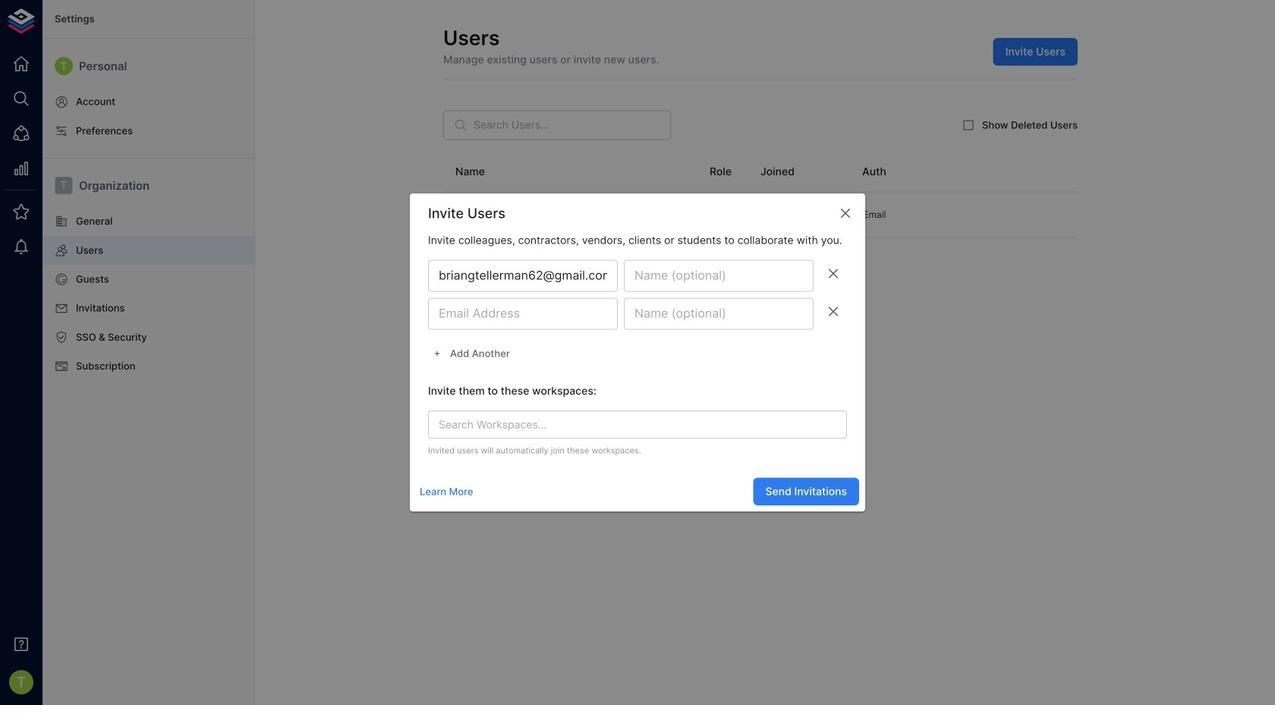 Task type: locate. For each thing, give the bounding box(es) containing it.
Name (optional) text field
[[624, 260, 814, 292]]

Search Users... text field
[[474, 110, 671, 140]]

Search Workspaces... text field
[[433, 415, 817, 434]]

dialog
[[410, 194, 865, 512]]

Email Address text field
[[428, 298, 618, 330]]



Task type: describe. For each thing, give the bounding box(es) containing it.
Name (optional) text field
[[624, 298, 814, 330]]

Email Address text field
[[428, 260, 618, 292]]



Task type: vqa. For each thing, say whether or not it's contained in the screenshot.
top Name (Optional) text box
yes



